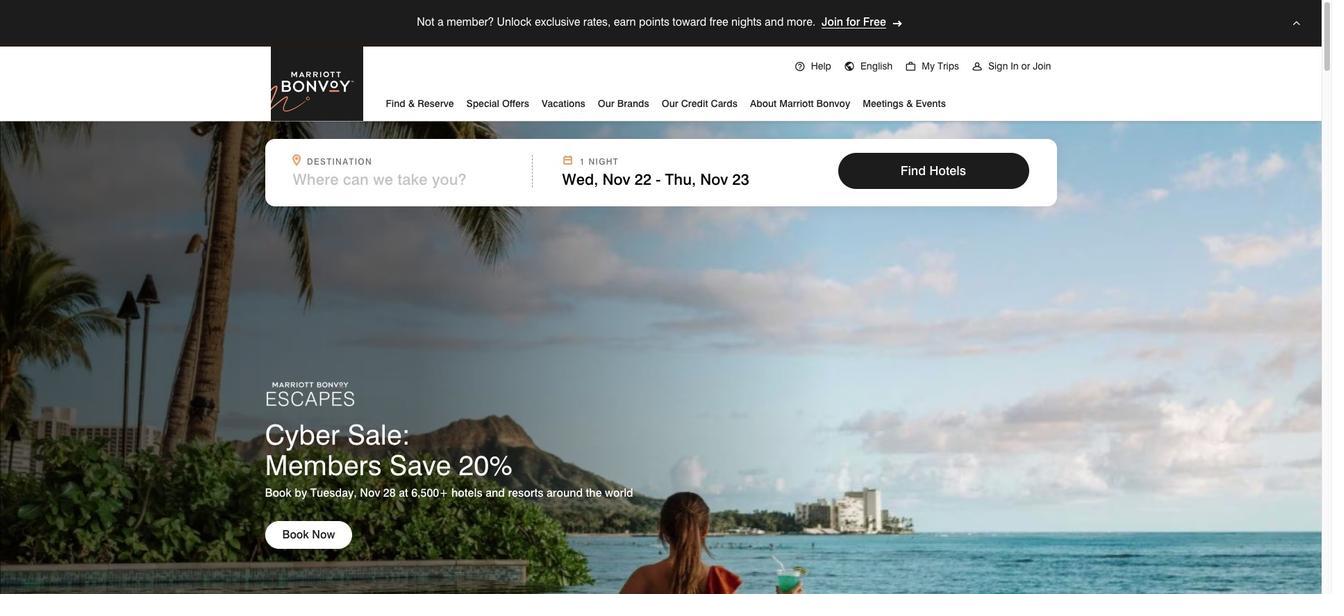 Task type: vqa. For each thing, say whether or not it's contained in the screenshot.
Bonvoy
yes



Task type: describe. For each thing, give the bounding box(es) containing it.
bonvoy
[[817, 98, 851, 109]]

book now
[[282, 528, 335, 541]]

meetings
[[863, 98, 904, 109]]

join inside "region"
[[822, 15, 844, 28]]

about marriott bonvoy button
[[751, 92, 851, 113]]

my
[[922, 60, 935, 72]]

Destination text field
[[293, 170, 506, 188]]

vacations
[[542, 98, 586, 109]]

& for find
[[408, 98, 415, 109]]

my trips button
[[899, 44, 966, 84]]

exclusive
[[535, 15, 581, 28]]

not a member? unlock exclusive rates, earn points toward free nights and more. join for free
[[417, 15, 887, 28]]

find for find & reserve
[[386, 98, 406, 109]]

28
[[383, 486, 396, 500]]

22
[[635, 170, 652, 188]]

toward
[[673, 15, 707, 28]]

offers
[[502, 98, 529, 109]]

arrow up image
[[1293, 18, 1302, 28]]

trips
[[938, 60, 960, 72]]

and inside "region"
[[765, 15, 784, 28]]

cards
[[711, 98, 738, 109]]

for
[[847, 15, 861, 28]]

member?
[[447, 15, 494, 28]]

our brands
[[598, 98, 650, 109]]

not
[[417, 15, 435, 28]]

cyber
[[265, 418, 340, 451]]

in
[[1011, 60, 1019, 72]]

marriott bonvoy escapes image
[[265, 381, 355, 408]]

hotels
[[452, 486, 483, 500]]

nights
[[732, 15, 762, 28]]

round image for sign in or join
[[972, 61, 983, 72]]

around
[[547, 486, 583, 500]]

none search field containing wed, nov 22 - thu, nov 23
[[265, 139, 1057, 206]]

vacations button
[[542, 92, 586, 113]]

about
[[751, 98, 777, 109]]

credit
[[681, 98, 709, 109]]

special offers button
[[467, 92, 529, 113]]

special
[[467, 98, 500, 109]]

about marriott bonvoy
[[751, 98, 851, 109]]

help link
[[788, 44, 838, 84]]

find for find hotels
[[901, 163, 926, 178]]

sign in or join button
[[966, 44, 1058, 84]]

earn
[[614, 15, 636, 28]]

2 horizontal spatial nov
[[701, 170, 728, 188]]

thu,
[[665, 170, 696, 188]]

tuesday,
[[310, 486, 357, 500]]

23
[[733, 170, 750, 188]]

join for free link
[[822, 15, 887, 28]]

english button
[[838, 44, 899, 84]]

sign
[[989, 60, 1009, 72]]



Task type: locate. For each thing, give the bounding box(es) containing it.
meetings & events
[[863, 98, 946, 109]]

and inside cyber sale: members save 20% book by tuesday, nov 28 at 6,500+ hotels and resorts around the world
[[486, 486, 505, 500]]

1 horizontal spatial nov
[[603, 170, 631, 188]]

round image for my trips
[[906, 61, 917, 72]]

points
[[639, 15, 670, 28]]

and right hotels
[[486, 486, 505, 500]]

1 horizontal spatial join
[[1033, 60, 1052, 72]]

0 vertical spatial book
[[265, 486, 292, 500]]

or
[[1022, 60, 1031, 72]]

1 round image from the left
[[795, 61, 806, 72]]

& left the reserve
[[408, 98, 415, 109]]

book inside cyber sale: members save 20% book by tuesday, nov 28 at 6,500+ hotels and resorts around the world
[[265, 486, 292, 500]]

now
[[312, 528, 335, 541]]

sale:
[[348, 418, 410, 451]]

& inside find & reserve dropdown button
[[408, 98, 415, 109]]

1 horizontal spatial and
[[765, 15, 784, 28]]

our left brands at the left of page
[[598, 98, 615, 109]]

find inside dropdown button
[[386, 98, 406, 109]]

join inside "dropdown button"
[[1033, 60, 1052, 72]]

free
[[710, 15, 729, 28]]

1 & from the left
[[408, 98, 415, 109]]

events
[[916, 98, 946, 109]]

round image for english
[[844, 61, 855, 72]]

nov inside cyber sale: members save 20% book by tuesday, nov 28 at 6,500+ hotels and resorts around the world
[[360, 486, 380, 500]]

1
[[580, 156, 586, 167]]

find left hotels
[[901, 163, 926, 178]]

1 vertical spatial and
[[486, 486, 505, 500]]

round image left my
[[906, 61, 917, 72]]

unlock
[[497, 15, 532, 28]]

None search field
[[265, 139, 1057, 206]]

-
[[656, 170, 661, 188]]

region containing not a member?
[[0, 0, 1322, 43]]

free
[[864, 15, 887, 28]]

book left by
[[265, 486, 292, 500]]

world
[[605, 486, 634, 500]]

0 horizontal spatial round image
[[795, 61, 806, 72]]

1 round image from the left
[[844, 61, 855, 72]]

0 horizontal spatial nov
[[360, 486, 380, 500]]

2 & from the left
[[907, 98, 914, 109]]

region
[[0, 0, 1322, 43]]

at
[[399, 486, 408, 500]]

reserve
[[418, 98, 454, 109]]

0 vertical spatial find
[[386, 98, 406, 109]]

help
[[811, 60, 832, 72]]

join
[[822, 15, 844, 28], [1033, 60, 1052, 72]]

find hotels
[[901, 163, 967, 178]]

0 horizontal spatial join
[[822, 15, 844, 28]]

wed,
[[563, 170, 599, 188]]

destination field
[[293, 170, 524, 188]]

join left for
[[822, 15, 844, 28]]

& for meetings
[[907, 98, 914, 109]]

find left the reserve
[[386, 98, 406, 109]]

our for our credit cards
[[662, 98, 679, 109]]

1 night wed, nov 22 - thu, nov 23
[[563, 156, 750, 188]]

1 vertical spatial join
[[1033, 60, 1052, 72]]

0 vertical spatial and
[[765, 15, 784, 28]]

our for our brands
[[598, 98, 615, 109]]

round image
[[844, 61, 855, 72], [972, 61, 983, 72]]

0 horizontal spatial our
[[598, 98, 615, 109]]

our credit cards link
[[662, 92, 738, 113]]

0 vertical spatial join
[[822, 15, 844, 28]]

round image for help
[[795, 61, 806, 72]]

our
[[598, 98, 615, 109], [662, 98, 679, 109]]

marriott
[[780, 98, 814, 109]]

hotels
[[930, 163, 967, 178]]

cyber sale: members save 20% book by tuesday, nov 28 at 6,500+ hotels and resorts around the world
[[265, 418, 634, 500]]

night
[[589, 156, 619, 167]]

resorts
[[508, 486, 544, 500]]

members
[[265, 448, 382, 481]]

round image
[[795, 61, 806, 72], [906, 61, 917, 72]]

& inside meetings & events "dropdown button"
[[907, 98, 914, 109]]

round image inside help link
[[795, 61, 806, 72]]

find
[[386, 98, 406, 109], [901, 163, 926, 178]]

sign in or join
[[989, 60, 1052, 72]]

6,500+
[[411, 486, 449, 500]]

0 horizontal spatial find
[[386, 98, 406, 109]]

0 horizontal spatial and
[[486, 486, 505, 500]]

0 horizontal spatial round image
[[844, 61, 855, 72]]

2 our from the left
[[662, 98, 679, 109]]

2 round image from the left
[[972, 61, 983, 72]]

book left now
[[282, 528, 309, 541]]

1 horizontal spatial &
[[907, 98, 914, 109]]

book inside 'link'
[[282, 528, 309, 541]]

save
[[390, 448, 451, 481]]

nov left 28 on the bottom of the page
[[360, 486, 380, 500]]

our left credit
[[662, 98, 679, 109]]

and
[[765, 15, 784, 28], [486, 486, 505, 500]]

our credit cards
[[662, 98, 738, 109]]

&
[[408, 98, 415, 109], [907, 98, 914, 109]]

a
[[438, 15, 444, 28]]

our inside dropdown button
[[598, 98, 615, 109]]

our brands button
[[598, 92, 650, 113]]

1 horizontal spatial round image
[[906, 61, 917, 72]]

join right the or
[[1033, 60, 1052, 72]]

nov down "night" on the top of the page
[[603, 170, 631, 188]]

english
[[861, 60, 893, 72]]

0 horizontal spatial &
[[408, 98, 415, 109]]

round image inside the english button
[[844, 61, 855, 72]]

20%
[[459, 448, 513, 481]]

brands
[[618, 98, 650, 109]]

1 vertical spatial book
[[282, 528, 309, 541]]

more.
[[787, 15, 816, 28]]

book now link
[[265, 521, 353, 549]]

by
[[295, 486, 307, 500]]

& left events
[[907, 98, 914, 109]]

round image left help
[[795, 61, 806, 72]]

find hotels button
[[838, 153, 1029, 189]]

find & reserve
[[386, 98, 454, 109]]

book
[[265, 486, 292, 500], [282, 528, 309, 541]]

round image inside my trips button
[[906, 61, 917, 72]]

1 vertical spatial find
[[901, 163, 926, 178]]

round image left sign
[[972, 61, 983, 72]]

find & reserve button
[[386, 92, 454, 113]]

destination
[[307, 156, 372, 167]]

round image left english
[[844, 61, 855, 72]]

meetings & events button
[[863, 92, 946, 113]]

1 horizontal spatial round image
[[972, 61, 983, 72]]

round image inside sign in or join "dropdown button"
[[972, 61, 983, 72]]

nov
[[603, 170, 631, 188], [701, 170, 728, 188], [360, 486, 380, 500]]

find inside button
[[901, 163, 926, 178]]

1 horizontal spatial find
[[901, 163, 926, 178]]

1 horizontal spatial our
[[662, 98, 679, 109]]

2 round image from the left
[[906, 61, 917, 72]]

special offers
[[467, 98, 529, 109]]

my trips
[[922, 60, 960, 72]]

rates,
[[584, 15, 611, 28]]

nov left 23
[[701, 170, 728, 188]]

and left 'more.'
[[765, 15, 784, 28]]

the
[[586, 486, 602, 500]]

1 our from the left
[[598, 98, 615, 109]]



